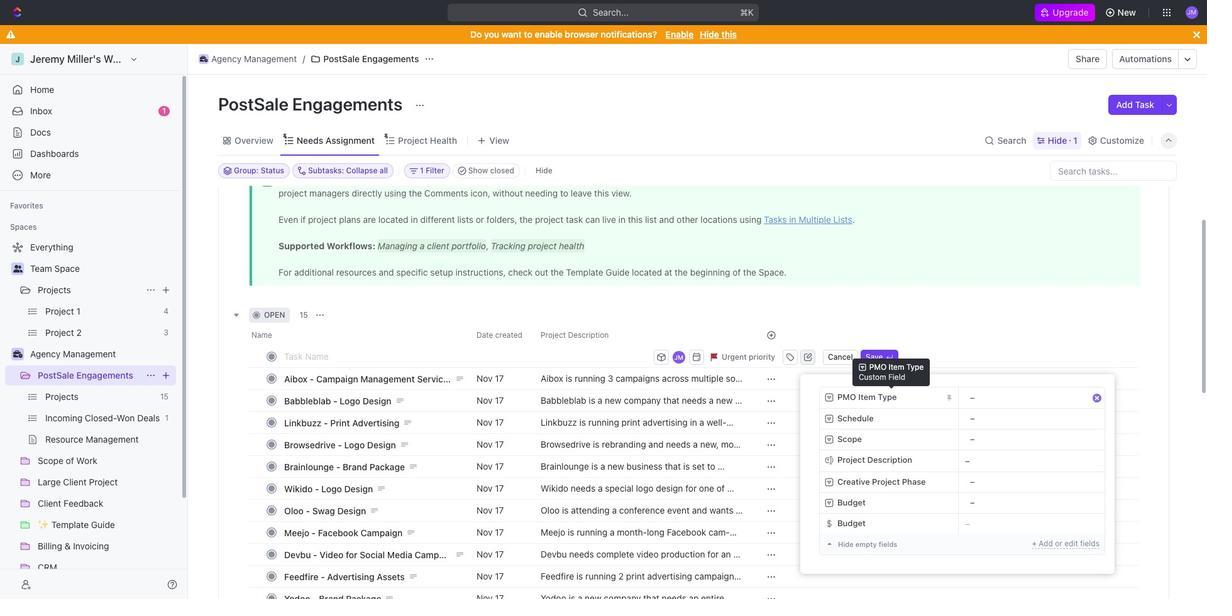 Task type: describe. For each thing, give the bounding box(es) containing it.
is for feedfire
[[577, 572, 583, 582]]

1 vertical spatial campaign
[[361, 528, 403, 539]]

assets
[[377, 572, 405, 583]]

user group image
[[13, 265, 22, 273]]

/
[[303, 53, 305, 64]]

projects
[[38, 285, 71, 296]]

business time image
[[200, 56, 208, 62]]

upgrade
[[1053, 7, 1089, 18]]

Task Name text field
[[284, 346, 651, 367]]

projects link
[[38, 280, 141, 301]]

needs inside feedfire is running 2 print advertising campaigns and needs creation of the assets.
[[558, 583, 583, 594]]

0 vertical spatial postsale engagements
[[323, 53, 419, 64]]

2 budget from the top
[[838, 519, 866, 529]]

print
[[330, 418, 350, 429]]

+ add or edit fields
[[1032, 540, 1100, 549]]

logo for wikido
[[321, 484, 342, 495]]

0 horizontal spatial for
[[346, 550, 358, 561]]

upcoming
[[541, 561, 581, 572]]

social
[[360, 550, 385, 561]]

tree inside the "sidebar" navigation
[[5, 238, 176, 600]]

do you want to enable browser notifications? enable hide this
[[470, 29, 737, 40]]

design for browsedrive - logo design
[[367, 440, 396, 451]]

needs inside the devbu needs complete video production for an upcoming social media campaign.
[[569, 550, 594, 560]]

overview link
[[232, 132, 273, 149]]

space
[[54, 263, 80, 274]]

dashboards link
[[5, 144, 176, 164]]

browsedrive for browsedrive - logo design
[[284, 440, 336, 451]]

creative project phase
[[838, 477, 926, 487]]

– for project description
[[965, 456, 970, 466]]

browsedrive is rebranding and needs a new, mod ern logo. button
[[533, 434, 751, 462]]

1 vertical spatial 1
[[1074, 135, 1078, 146]]

devbu for devbu needs complete video production for an upcoming social media campaign.
[[541, 550, 567, 560]]

– for schedule
[[970, 414, 975, 424]]

feedfire for feedfire - advertising assets
[[284, 572, 319, 583]]

description
[[868, 455, 912, 465]]

– for budget
[[970, 498, 975, 508]]

devbu - video for social media campaign link
[[281, 546, 467, 564]]

1 – button from the top
[[959, 388, 1105, 409]]

add task button
[[1109, 95, 1162, 115]]

1 vertical spatial postsale
[[218, 94, 289, 114]]

logo for browsedrive
[[344, 440, 365, 451]]

– button for creative project phase
[[959, 473, 1105, 493]]

is for browsedrive
[[593, 439, 600, 450]]

feedfire for feedfire is running 2 print advertising campaigns and needs creation of the assets.
[[541, 572, 574, 582]]

0 vertical spatial type
[[907, 363, 924, 372]]

home
[[30, 84, 54, 95]]

to
[[524, 29, 532, 40]]

project health link
[[396, 132, 457, 149]]

needs inside wikido needs a special logo design for one of their sub-brands.
[[571, 483, 596, 494]]

for inside the devbu needs complete video production for an upcoming social media campaign.
[[708, 550, 719, 560]]

- for meejo
[[312, 528, 316, 539]]

2 horizontal spatial postsale
[[323, 53, 360, 64]]

needs assignment link
[[294, 132, 375, 149]]

- for oloo
[[306, 506, 310, 517]]

meejo
[[284, 528, 309, 539]]

share
[[1076, 53, 1100, 64]]

search button
[[981, 132, 1030, 149]]

1 horizontal spatial fields
[[1080, 540, 1100, 549]]

0 vertical spatial engagements
[[362, 53, 419, 64]]

automations button
[[1113, 50, 1178, 69]]

devbu needs complete video production for an upcoming social media campaign. button
[[533, 544, 751, 572]]

0 horizontal spatial postsale engagements link
[[38, 366, 141, 386]]

automations
[[1120, 53, 1172, 64]]

video
[[320, 550, 344, 561]]

2 vertical spatial management
[[361, 374, 415, 385]]

meejo - facebook campaign
[[284, 528, 403, 539]]

docs link
[[5, 123, 176, 143]]

home link
[[5, 80, 176, 100]]

content
[[656, 429, 687, 440]]

1 horizontal spatial agency management link
[[196, 52, 300, 67]]

– button for schedule
[[959, 409, 1105, 429]]

brainlounge - brand package link
[[281, 458, 467, 476]]

oloo - swag design
[[284, 506, 366, 517]]

1 inside the "sidebar" navigation
[[162, 106, 166, 116]]

services
[[417, 374, 453, 385]]

browsedrive for browsedrive is rebranding and needs a new, mod ern logo.
[[541, 439, 591, 450]]

brand
[[343, 462, 367, 473]]

feedfire is running 2 print advertising campaigns and needs creation of the assets.
[[541, 572, 741, 594]]

enable
[[666, 29, 694, 40]]

overview
[[235, 135, 273, 146]]

aibox
[[284, 374, 308, 385]]

search
[[998, 135, 1027, 146]]

advertising inside linkbuzz - print advertising link
[[352, 418, 400, 429]]

of inside wikido needs a special logo design for one of their sub-brands.
[[717, 483, 725, 494]]

- for devbu
[[313, 550, 317, 561]]

media
[[609, 561, 634, 572]]

meejo - facebook campaign link
[[281, 524, 467, 542]]

2
[[619, 572, 624, 582]]

logo.
[[556, 451, 577, 462]]

add task
[[1116, 99, 1154, 110]]

2 horizontal spatial campaign
[[415, 550, 457, 561]]

project description
[[838, 455, 912, 465]]

hide 1
[[1048, 135, 1078, 146]]

babbleblab
[[284, 396, 331, 407]]

1 horizontal spatial item
[[889, 363, 904, 372]]

campaign.
[[636, 561, 678, 572]]

- for feedfire
[[321, 572, 325, 583]]

rebranding
[[602, 439, 646, 450]]

cancel
[[828, 352, 853, 362]]

1 vertical spatial agency management link
[[30, 345, 174, 365]]

- for wikido
[[315, 484, 319, 495]]

agency management inside the "sidebar" navigation
[[30, 349, 116, 360]]

of inside feedfire is running 2 print advertising campaigns and needs creation of the assets.
[[621, 583, 629, 594]]

devbu - video for social media campaign
[[284, 550, 457, 561]]

empty
[[856, 541, 877, 549]]

Set value for Budget Custom Field text field
[[959, 514, 1105, 534]]

– button for scope
[[959, 430, 1105, 450]]

team space link
[[30, 259, 174, 279]]

agency inside the "sidebar" navigation
[[30, 349, 61, 360]]

creation
[[585, 583, 618, 594]]

linkbuzz for linkbuzz is running print advertising in a well- known magazine and needs content creation.
[[541, 417, 577, 428]]

field
[[888, 373, 906, 382]]

postsale engagements inside tree
[[38, 370, 133, 381]]

assignment
[[326, 135, 375, 146]]

brainlounge - brand package
[[284, 462, 405, 473]]

- for browsedrive
[[338, 440, 342, 451]]

browsedrive - logo design link
[[281, 436, 467, 454]]

babbleblab - logo design link
[[281, 392, 467, 410]]

print inside linkbuzz is running print advertising in a well- known magazine and needs content creation.
[[622, 417, 640, 428]]

browsedrive - logo design
[[284, 440, 396, 451]]

is for linkbuzz
[[580, 417, 586, 428]]

- for aibox
[[310, 374, 314, 385]]

devbu for devbu - video for social media campaign
[[284, 550, 311, 561]]

feedfire - advertising assets link
[[281, 568, 467, 586]]

brainlounge
[[284, 462, 334, 473]]

campaigns
[[695, 572, 739, 582]]

custom field
[[859, 373, 906, 382]]

wikido for wikido - logo design
[[284, 484, 313, 495]]

oloo
[[284, 506, 304, 517]]

package
[[370, 462, 405, 473]]

an
[[721, 550, 731, 560]]

browsedrive is rebranding and needs a new, mod ern logo.
[[541, 439, 743, 462]]

logo
[[636, 483, 654, 494]]

- for linkbuzz
[[324, 418, 328, 429]]

facebook
[[318, 528, 358, 539]]

design for babbleblab - logo design
[[363, 396, 392, 407]]

item inside custom fields element
[[858, 393, 876, 403]]

1 vertical spatial engagements
[[292, 94, 403, 114]]

hide for hide 1
[[1048, 135, 1067, 146]]

pmo item type inside custom fields element
[[838, 393, 897, 403]]

advertising inside feedfire is running 2 print advertising campaigns and needs creation of the assets.
[[647, 572, 692, 582]]

add inside custom fields element
[[1039, 540, 1053, 549]]

spaces
[[10, 223, 37, 232]]

management inside the "sidebar" navigation
[[63, 349, 116, 360]]

running for creation
[[585, 572, 616, 582]]

type inside custom fields element
[[878, 393, 897, 403]]

feedfire is running 2 print advertising campaigns and needs creation of the assets. button
[[533, 566, 751, 594]]

15
[[300, 311, 308, 320]]

oloo - swag design link
[[281, 502, 467, 520]]

business time image
[[13, 351, 22, 358]]



Task type: locate. For each thing, give the bounding box(es) containing it.
2 vertical spatial project
[[872, 477, 900, 487]]

agency management left /
[[211, 53, 297, 64]]

2 vertical spatial a
[[598, 483, 603, 494]]

1 vertical spatial of
[[621, 583, 629, 594]]

design down the brand
[[344, 484, 373, 495]]

0 vertical spatial 1
[[162, 106, 166, 116]]

1 horizontal spatial type
[[907, 363, 924, 372]]

and inside linkbuzz is running print advertising in a well- known magazine and needs content creation.
[[611, 429, 626, 440]]

running up magazine
[[588, 417, 619, 428]]

phase
[[902, 477, 926, 487]]

fields right edit
[[1080, 540, 1100, 549]]

for inside wikido needs a special logo design for one of their sub-brands.
[[686, 483, 697, 494]]

budget down the creative
[[838, 498, 866, 508]]

1 horizontal spatial agency management
[[211, 53, 297, 64]]

running for magazine
[[588, 417, 619, 428]]

print up the
[[626, 572, 645, 582]]

2 horizontal spatial project
[[872, 477, 900, 487]]

- up print
[[333, 396, 338, 407]]

4 – button from the top
[[959, 473, 1105, 493]]

hide empty fields
[[838, 541, 898, 549]]

postsale
[[323, 53, 360, 64], [218, 94, 289, 114], [38, 370, 74, 381]]

2 vertical spatial postsale engagements
[[38, 370, 133, 381]]

design down aibox - campaign management services link
[[363, 396, 392, 407]]

new button
[[1100, 3, 1144, 23]]

0 horizontal spatial item
[[858, 393, 876, 403]]

0 vertical spatial pmo
[[870, 363, 887, 372]]

project health
[[398, 135, 457, 146]]

logo for babbleblab
[[340, 396, 360, 407]]

design
[[656, 483, 683, 494]]

2 vertical spatial logo
[[321, 484, 342, 495]]

design for wikido - logo design
[[344, 484, 373, 495]]

1 vertical spatial pmo item type
[[838, 393, 897, 403]]

type down custom field
[[878, 393, 897, 403]]

0 vertical spatial is
[[580, 417, 586, 428]]

1 horizontal spatial agency
[[211, 53, 242, 64]]

2 vertical spatial campaign
[[415, 550, 457, 561]]

project left health
[[398, 135, 428, 146]]

team space
[[30, 263, 80, 274]]

0 horizontal spatial agency
[[30, 349, 61, 360]]

a left the 'new,' in the bottom of the page
[[693, 439, 698, 450]]

campaign up devbu - video for social media campaign link
[[361, 528, 403, 539]]

1 horizontal spatial browsedrive
[[541, 439, 591, 450]]

1 vertical spatial budget
[[838, 519, 866, 529]]

is up magazine
[[580, 417, 586, 428]]

0 vertical spatial print
[[622, 417, 640, 428]]

needs
[[629, 429, 653, 440], [666, 439, 691, 450], [571, 483, 596, 494], [569, 550, 594, 560], [558, 583, 583, 594]]

tree
[[5, 238, 176, 600]]

design up package
[[367, 440, 396, 451]]

agency management right business time image
[[30, 349, 116, 360]]

running inside feedfire is running 2 print advertising campaigns and needs creation of the assets.
[[585, 572, 616, 582]]

design
[[363, 396, 392, 407], [367, 440, 396, 451], [344, 484, 373, 495], [337, 506, 366, 517]]

is left social
[[577, 572, 583, 582]]

0 horizontal spatial project
[[398, 135, 428, 146]]

aibox - campaign management services
[[284, 374, 453, 385]]

print up rebranding
[[622, 417, 640, 428]]

a inside browsedrive is rebranding and needs a new, mod ern logo.
[[693, 439, 698, 450]]

advertising up 'assets.'
[[647, 572, 692, 582]]

browsedrive up logo.
[[541, 439, 591, 450]]

0 vertical spatial advertising
[[643, 417, 688, 428]]

0 vertical spatial agency management link
[[196, 52, 300, 67]]

swag
[[312, 506, 335, 517]]

design up meejo - facebook campaign
[[337, 506, 366, 517]]

new
[[1118, 7, 1136, 18]]

mod
[[721, 439, 743, 450]]

5 – button from the top
[[959, 494, 1105, 514]]

1 vertical spatial advertising
[[327, 572, 375, 583]]

item down custom
[[858, 393, 876, 403]]

0 vertical spatial pmo item type
[[870, 363, 924, 372]]

0 vertical spatial postsale
[[323, 53, 360, 64]]

- left video
[[313, 550, 317, 561]]

2 horizontal spatial for
[[708, 550, 719, 560]]

1 horizontal spatial project
[[838, 455, 865, 465]]

0 vertical spatial postsale engagements link
[[308, 52, 422, 67]]

a inside linkbuzz is running print advertising in a well- known magazine and needs content creation.
[[700, 417, 704, 428]]

complete
[[596, 550, 634, 560]]

– button
[[959, 451, 1105, 472]]

feedfire left social
[[541, 572, 574, 582]]

agency right business time icon
[[211, 53, 242, 64]]

design for oloo - swag design
[[337, 506, 366, 517]]

- down video
[[321, 572, 325, 583]]

project for project description
[[838, 455, 865, 465]]

social
[[583, 561, 607, 572]]

1 vertical spatial print
[[626, 572, 645, 582]]

wikido - logo design
[[284, 484, 373, 495]]

2 vertical spatial postsale
[[38, 370, 74, 381]]

advertising inside linkbuzz is running print advertising in a well- known magazine and needs content creation.
[[643, 417, 688, 428]]

linkbuzz - print advertising
[[284, 418, 400, 429]]

1 vertical spatial a
[[693, 439, 698, 450]]

1 horizontal spatial postsale engagements link
[[308, 52, 422, 67]]

- for brainlounge
[[336, 462, 340, 473]]

1 vertical spatial postsale engagements
[[218, 94, 406, 114]]

advertising inside feedfire - advertising assets link
[[327, 572, 375, 583]]

logo up the brand
[[344, 440, 365, 451]]

of right one
[[717, 483, 725, 494]]

postsale engagements
[[323, 53, 419, 64], [218, 94, 406, 114], [38, 370, 133, 381]]

brands.
[[581, 495, 611, 506]]

inbox
[[30, 106, 52, 116]]

1 vertical spatial postsale engagements link
[[38, 366, 141, 386]]

1 vertical spatial logo
[[344, 440, 365, 451]]

a up brands.
[[598, 483, 603, 494]]

agency management
[[211, 53, 297, 64], [30, 349, 116, 360]]

1 horizontal spatial of
[[717, 483, 725, 494]]

browser
[[565, 29, 599, 40]]

docs
[[30, 127, 51, 138]]

needs inside browsedrive is rebranding and needs a new, mod ern logo.
[[666, 439, 691, 450]]

0 horizontal spatial fields
[[879, 541, 898, 549]]

0 horizontal spatial agency management link
[[30, 345, 174, 365]]

is left rebranding
[[593, 439, 600, 450]]

well-
[[707, 417, 727, 428]]

advertising down video
[[327, 572, 375, 583]]

browsedrive up brainlounge
[[284, 440, 336, 451]]

logo up oloo - swag design on the left bottom of page
[[321, 484, 342, 495]]

1
[[162, 106, 166, 116], [1074, 135, 1078, 146]]

pmo inside custom fields element
[[838, 393, 856, 403]]

agency management link
[[196, 52, 300, 67], [30, 345, 174, 365]]

1 budget from the top
[[838, 498, 866, 508]]

- left print
[[324, 418, 328, 429]]

task
[[1135, 99, 1154, 110]]

- down print
[[338, 440, 342, 451]]

wikido up the oloo
[[284, 484, 313, 495]]

engagements inside tree
[[76, 370, 133, 381]]

wikido needs a special logo design for one of their sub-brands. button
[[533, 478, 751, 506]]

- left the brand
[[336, 462, 340, 473]]

advertising up the content
[[643, 417, 688, 428]]

advertising
[[352, 418, 400, 429], [327, 572, 375, 583]]

devbu needs complete video production for an upcoming social media campaign.
[[541, 550, 733, 572]]

project down scope
[[838, 455, 865, 465]]

or
[[1055, 540, 1063, 549]]

1 vertical spatial agency management
[[30, 349, 116, 360]]

logo up linkbuzz - print advertising
[[340, 396, 360, 407]]

devbu up upcoming
[[541, 550, 567, 560]]

linkbuzz down "babbleblab"
[[284, 418, 322, 429]]

1 vertical spatial management
[[63, 349, 116, 360]]

team
[[30, 263, 52, 274]]

and inside feedfire is running 2 print advertising campaigns and needs creation of the assets.
[[541, 583, 556, 594]]

hide for hide empty fields
[[838, 541, 854, 549]]

1 horizontal spatial a
[[693, 439, 698, 450]]

linkbuzz up known
[[541, 417, 577, 428]]

linkbuzz inside linkbuzz is running print advertising in a well- known magazine and needs content creation.
[[541, 417, 577, 428]]

1 horizontal spatial wikido
[[541, 483, 568, 494]]

project down "description"
[[872, 477, 900, 487]]

fields right empty
[[879, 541, 898, 549]]

feedfire down meejo
[[284, 572, 319, 583]]

Search tasks... text field
[[1051, 162, 1176, 180]]

0 vertical spatial campaign
[[316, 374, 358, 385]]

linkbuzz is running print advertising in a well- known magazine and needs content creation. button
[[533, 412, 751, 440]]

0 horizontal spatial devbu
[[284, 550, 311, 561]]

do
[[470, 29, 482, 40]]

0 vertical spatial project
[[398, 135, 428, 146]]

add left task
[[1116, 99, 1133, 110]]

1 horizontal spatial 1
[[1074, 135, 1078, 146]]

- right aibox on the left bottom
[[310, 374, 314, 385]]

devbu
[[541, 550, 567, 560], [284, 550, 311, 561]]

1 horizontal spatial for
[[686, 483, 697, 494]]

1 horizontal spatial pmo
[[870, 363, 887, 372]]

1 horizontal spatial linkbuzz
[[541, 417, 577, 428]]

linkbuzz inside linkbuzz - print advertising link
[[284, 418, 322, 429]]

for left one
[[686, 483, 697, 494]]

creation.
[[689, 429, 725, 440]]

0 vertical spatial of
[[717, 483, 725, 494]]

1 vertical spatial running
[[585, 572, 616, 582]]

is inside feedfire is running 2 print advertising campaigns and needs creation of the assets.
[[577, 572, 583, 582]]

agency
[[211, 53, 242, 64], [30, 349, 61, 360]]

needs inside linkbuzz is running print advertising in a well- known magazine and needs content creation.
[[629, 429, 653, 440]]

0 horizontal spatial add
[[1039, 540, 1053, 549]]

3 – button from the top
[[959, 430, 1105, 450]]

- right meejo
[[312, 528, 316, 539]]

pmo up custom field
[[870, 363, 887, 372]]

is inside linkbuzz is running print advertising in a well- known magazine and needs content creation.
[[580, 417, 586, 428]]

1 horizontal spatial postsale
[[218, 94, 289, 114]]

campaign right media
[[415, 550, 457, 561]]

a right in
[[700, 417, 704, 428]]

2 horizontal spatial management
[[361, 374, 415, 385]]

management
[[244, 53, 297, 64], [63, 349, 116, 360], [361, 374, 415, 385]]

upgrade link
[[1035, 4, 1095, 21]]

0 vertical spatial a
[[700, 417, 704, 428]]

browsedrive inside browsedrive is rebranding and needs a new, mod ern logo.
[[541, 439, 591, 450]]

for right video
[[346, 550, 358, 561]]

add right + on the right bottom of the page
[[1039, 540, 1053, 549]]

for left an
[[708, 550, 719, 560]]

and inside browsedrive is rebranding and needs a new, mod ern logo.
[[649, 439, 664, 450]]

pmo up schedule
[[838, 393, 856, 403]]

tree containing team space
[[5, 238, 176, 600]]

a inside wikido needs a special logo design for one of their sub-brands.
[[598, 483, 603, 494]]

+
[[1032, 540, 1037, 549]]

0 horizontal spatial 1
[[162, 106, 166, 116]]

linkbuzz is running print advertising in a well- known magazine and needs content creation.
[[541, 417, 727, 440]]

sub-
[[562, 495, 581, 506]]

2 horizontal spatial and
[[649, 439, 664, 450]]

item up field
[[889, 363, 904, 372]]

1 vertical spatial item
[[858, 393, 876, 403]]

running up creation
[[585, 572, 616, 582]]

wikido up their
[[541, 483, 568, 494]]

1 vertical spatial is
[[593, 439, 600, 450]]

customize
[[1100, 135, 1144, 146]]

budget up empty
[[838, 519, 866, 529]]

0 horizontal spatial agency management
[[30, 349, 116, 360]]

hide for hide
[[536, 166, 553, 175]]

0 horizontal spatial feedfire
[[284, 572, 319, 583]]

1 vertical spatial add
[[1039, 540, 1053, 549]]

0 vertical spatial agency
[[211, 53, 242, 64]]

media
[[387, 550, 413, 561]]

is
[[580, 417, 586, 428], [593, 439, 600, 450], [577, 572, 583, 582]]

pmo
[[870, 363, 887, 372], [838, 393, 856, 403]]

1 horizontal spatial feedfire
[[541, 572, 574, 582]]

1 horizontal spatial add
[[1116, 99, 1133, 110]]

2 vertical spatial is
[[577, 572, 583, 582]]

type right save button
[[907, 363, 924, 372]]

logo
[[340, 396, 360, 407], [344, 440, 365, 451], [321, 484, 342, 495]]

share button
[[1068, 49, 1108, 69]]

pmo item type up field
[[870, 363, 924, 372]]

0 vertical spatial advertising
[[352, 418, 400, 429]]

1 vertical spatial project
[[838, 455, 865, 465]]

1 horizontal spatial devbu
[[541, 550, 567, 560]]

1 vertical spatial advertising
[[647, 572, 692, 582]]

wikido for wikido needs a special logo design for one of their sub-brands.
[[541, 483, 568, 494]]

feedfire - advertising assets
[[284, 572, 405, 583]]

– for scope
[[970, 435, 975, 445]]

-
[[310, 374, 314, 385], [333, 396, 338, 407], [324, 418, 328, 429], [338, 440, 342, 451], [336, 462, 340, 473], [315, 484, 319, 495], [306, 506, 310, 517], [312, 528, 316, 539], [313, 550, 317, 561], [321, 572, 325, 583]]

linkbuzz - print advertising link
[[281, 414, 467, 432]]

hide inside button
[[536, 166, 553, 175]]

0 horizontal spatial wikido
[[284, 484, 313, 495]]

0 vertical spatial item
[[889, 363, 904, 372]]

devbu inside the devbu needs complete video production for an upcoming social media campaign.
[[541, 550, 567, 560]]

1 horizontal spatial management
[[244, 53, 297, 64]]

dashboards
[[30, 148, 79, 159]]

advertising
[[643, 417, 688, 428], [647, 572, 692, 582]]

print inside feedfire is running 2 print advertising campaigns and needs creation of the assets.
[[626, 572, 645, 582]]

is inside browsedrive is rebranding and needs a new, mod ern logo.
[[593, 439, 600, 450]]

edit
[[1065, 540, 1078, 549]]

pmo item type down custom
[[838, 393, 897, 403]]

wikido inside wikido needs a special logo design for one of their sub-brands.
[[541, 483, 568, 494]]

0 vertical spatial add
[[1116, 99, 1133, 110]]

linkbuzz for linkbuzz - print advertising
[[284, 418, 322, 429]]

production
[[661, 550, 705, 560]]

advertising up browsedrive - logo design link
[[352, 418, 400, 429]]

remove field value image
[[1094, 395, 1100, 401]]

save
[[866, 352, 883, 362]]

1 vertical spatial type
[[878, 393, 897, 403]]

1 vertical spatial pmo
[[838, 393, 856, 403]]

schedule
[[838, 414, 874, 424]]

and
[[611, 429, 626, 440], [649, 439, 664, 450], [541, 583, 556, 594]]

project
[[398, 135, 428, 146], [838, 455, 865, 465], [872, 477, 900, 487]]

0 horizontal spatial postsale
[[38, 370, 74, 381]]

– inside button
[[965, 456, 970, 466]]

agency right business time image
[[30, 349, 61, 360]]

new,
[[700, 439, 719, 450]]

one
[[699, 483, 714, 494]]

custom fields element
[[819, 387, 1105, 556]]

running inside linkbuzz is running print advertising in a well- known magazine and needs content creation.
[[588, 417, 619, 428]]

– for creative project phase
[[970, 477, 975, 487]]

campaign up babbleblab - logo design
[[316, 374, 358, 385]]

2 horizontal spatial a
[[700, 417, 704, 428]]

postsale inside the "sidebar" navigation
[[38, 370, 74, 381]]

add inside button
[[1116, 99, 1133, 110]]

0 horizontal spatial pmo
[[838, 393, 856, 403]]

–
[[970, 393, 975, 403], [970, 414, 975, 424], [970, 435, 975, 445], [965, 456, 970, 466], [970, 477, 975, 487], [970, 498, 975, 508]]

special
[[605, 483, 634, 494]]

0 vertical spatial budget
[[838, 498, 866, 508]]

type
[[907, 363, 924, 372], [878, 393, 897, 403]]

0 horizontal spatial of
[[621, 583, 629, 594]]

– button for budget
[[959, 494, 1105, 514]]

0 vertical spatial management
[[244, 53, 297, 64]]

0 horizontal spatial and
[[541, 583, 556, 594]]

wikido needs a special logo design for one of their sub-brands.
[[541, 483, 727, 506]]

devbu down meejo
[[284, 550, 311, 561]]

of down 2
[[621, 583, 629, 594]]

2 – button from the top
[[959, 409, 1105, 429]]

sidebar navigation
[[0, 44, 188, 600]]

⌘k
[[741, 7, 754, 18]]

project for project health
[[398, 135, 428, 146]]

0 horizontal spatial browsedrive
[[284, 440, 336, 451]]

- right the oloo
[[306, 506, 310, 517]]

ern
[[541, 451, 554, 462]]

needs
[[297, 135, 323, 146]]

hide inside custom fields element
[[838, 541, 854, 549]]

known
[[541, 429, 567, 440]]

scope
[[838, 434, 862, 444]]

feedfire inside feedfire is running 2 print advertising campaigns and needs creation of the assets.
[[541, 572, 574, 582]]

0 horizontal spatial management
[[63, 349, 116, 360]]

- up swag
[[315, 484, 319, 495]]

- for babbleblab
[[333, 396, 338, 407]]

0 horizontal spatial campaign
[[316, 374, 358, 385]]



Task type: vqa. For each thing, say whether or not it's contained in the screenshot.
of inside FEEDFIRE IS RUNNING 2 PRINT ADVERTISING CAMPAIGNS AND NEEDS CREATION OF THE ASSETS.
yes



